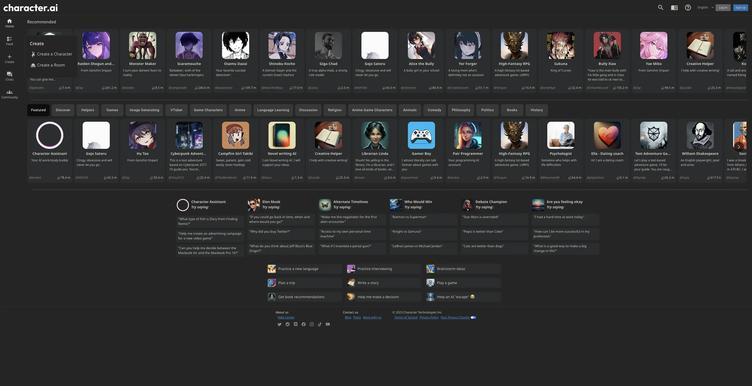 Task type: vqa. For each thing, say whether or not it's contained in the screenshot.


Task type: locate. For each thing, give the bounding box(es) containing it.
2 @ tarquin from the top
[[494, 176, 507, 180]]

alpha
[[319, 68, 327, 73]]

kayslay right k
[[730, 176, 740, 180]]

your down inc.
[[441, 316, 448, 320]]

0 vertical spatial time
[[555, 215, 562, 220]]

1 horizontal spatial creative helper i help with creative writing!
[[682, 61, 720, 73]]

k
[[720, 176, 722, 180]]

your inside novel writing ai i am novel writing ai. i will support your ideas.
[[275, 163, 281, 167]]

0 horizontal spatial 43.3
[[107, 176, 113, 180]]

16.9 for psychologist
[[526, 176, 532, 180]]

us up press at left bottom
[[355, 311, 359, 315]]

what left the if
[[322, 244, 330, 249]]

saying: down the debate on the right bottom
[[482, 205, 494, 210]]

adventure
[[495, 73, 510, 77], [495, 163, 510, 167]]

3.6
[[388, 176, 392, 180]]

😂
[[471, 295, 475, 300]]

txt- for sukuna
[[517, 68, 521, 73]]

617.5 k
[[712, 176, 722, 180]]

urbanrescueranch
[[590, 86, 616, 90]]

discussion button
[[296, 104, 322, 116]]

plan
[[279, 281, 286, 286]]

zap for hu tao
[[125, 176, 130, 180]]

1 anime from the left
[[235, 108, 246, 112]]

1 horizontal spatial us
[[355, 311, 359, 315]]

am inside ella - dating coach hi! i am a dating coach
[[598, 158, 603, 163]]

ai inside pair programmer your programming ai assistant
[[477, 158, 480, 163]]

" inside " how can i be more successful in my profession
[[534, 230, 536, 234]]

0 horizontal spatial your
[[132, 68, 138, 73]]

*xiao down sit on the top
[[605, 82, 612, 86]]

1 vertical spatial fantasy
[[509, 151, 523, 156]]

your inside pair programmer your programming ai assistant
[[449, 158, 455, 163]]

landon for character
[[32, 176, 41, 180]]

0 horizontal spatial adventure
[[191, 151, 209, 156]]

the inside alice the bully a bully girl in your school
[[419, 61, 425, 66]]

recommended
[[27, 19, 56, 25]]

25.4
[[200, 176, 206, 180]]

0 horizontal spatial landon
[[32, 176, 41, 180]]

1 horizontal spatial macbook
[[211, 251, 225, 256]]

1 horizontal spatial gojo satoru clingy, obsessive and will never let you go.
[[356, 61, 391, 77]]

anime for anime game characters
[[353, 108, 363, 112]]

anime inside the anime game characters button
[[353, 108, 363, 112]]

1 horizontal spatial 25.3
[[712, 86, 718, 90]]

your inside the character assistant your ai work/study buddy
[[31, 158, 38, 163]]

2 horizontal spatial genshin
[[647, 68, 659, 73]]

your up 'assistant'
[[449, 158, 455, 163]]

" pepsi is better than coke "
[[463, 230, 504, 234]]

1 bully from the left
[[426, 61, 434, 66]]

try for alternate timelines try saying:
[[334, 205, 339, 210]]

fantasy for yor forger
[[509, 61, 523, 66]]

43.3 m
[[386, 86, 396, 90], [107, 176, 117, 180]]

i inside ella - dating coach hi! i am a dating coach
[[596, 158, 597, 163]]

1 game, from the top
[[511, 73, 520, 77]]

bully
[[426, 61, 434, 66], [599, 61, 608, 66]]

us inside about us help center
[[285, 311, 289, 315]]

genshin down yae
[[647, 68, 659, 73]]

@ kayslay right k
[[727, 176, 740, 180]]

0 vertical spatial creative
[[698, 68, 709, 73]]

from inside yae miko from genshin impact
[[639, 68, 647, 73]]

@ blazeman98
[[541, 176, 560, 180]]

1 my from the left
[[337, 230, 342, 234]]

@ zap for yae miko
[[634, 86, 642, 90]]

0 vertical spatial zuizike
[[683, 86, 692, 90]]

to inside " access to my own personal time machine
[[333, 230, 336, 234]]

2 txt- from the top
[[517, 158, 521, 163]]

is right fish
[[207, 217, 209, 222]]

own
[[342, 230, 349, 234]]

genshin for yae miko
[[647, 68, 659, 73]]

try inside are you feeling okay try saying:
[[547, 205, 552, 210]]

the down 'decide' at the left of page
[[205, 251, 210, 256]]

with inside contact us blog press work with us
[[372, 316, 378, 320]]

vs for samurai
[[404, 230, 407, 234]]

high- for forger
[[498, 68, 505, 73]]

game characters
[[194, 108, 223, 112]]

vs right batman
[[406, 215, 409, 220]]

could
[[261, 215, 269, 220]]

4 saying: from the left
[[411, 205, 423, 210]]

the right alice at the right
[[419, 61, 425, 66]]

game right video
[[203, 237, 212, 241]]

successful
[[565, 230, 581, 234]]

1 horizontal spatial an
[[446, 295, 450, 300]]

us for contact
[[355, 311, 359, 315]]

2 litrpg from the top
[[520, 163, 530, 167]]

1 tarquin from the top
[[497, 86, 507, 90]]

from inside raiden shogun and ei from genshin impact
[[81, 68, 88, 73]]

landon down reality.
[[125, 86, 134, 90]]

1 16.9 m from the top
[[526, 86, 536, 90]]

time
[[555, 215, 562, 220], [364, 230, 371, 234]]

nipuni right 78.4 m
[[78, 176, 88, 180]]

txt- for psychologist
[[517, 158, 521, 163]]

3 try from the left
[[334, 205, 339, 210]]

1 horizontal spatial @ landon
[[122, 86, 134, 90]]

25.3 m left @ maxxisliquid
[[712, 86, 722, 90]]

0 horizontal spatial gojo
[[86, 151, 94, 156]]

the up gang
[[600, 68, 604, 73]]

1 vertical spatial 25.3 m
[[340, 176, 350, 180]]

in left life?
[[546, 249, 549, 254]]

genshin inside hu tao from genshin impact
[[136, 158, 147, 163]]

0 vertical spatial obsessive
[[366, 68, 380, 73]]

1 vertical spatial rpg
[[524, 151, 531, 156]]

16.9 left @ serafinya
[[526, 86, 532, 90]]

0 vertical spatial new
[[186, 237, 193, 241]]

a inside giga chad a true alpha male, a strong role model
[[336, 68, 338, 73]]

a left trip
[[287, 281, 289, 286]]

what inside the " what is a good way to make a big change in life?
[[536, 244, 544, 249]]

1 vertical spatial helper
[[331, 151, 343, 156]]

is inside the " what is a good way to make a big change in life?
[[545, 244, 547, 249]]

adventure for cyberpunk
[[191, 151, 209, 156]]

2 fantasy from the top
[[509, 151, 523, 156]]

1 horizontal spatial zap
[[125, 176, 130, 180]]

0 horizontal spatial practice
[[279, 267, 292, 272]]

impact inside hu tao from genshin impact
[[148, 158, 158, 163]]

your up detective!~
[[216, 68, 223, 73]]

1 horizontal spatial @ kayslay
[[727, 176, 740, 180]]

in right girl
[[420, 68, 423, 73]]

make down story
[[373, 295, 382, 300]]

59.4
[[154, 176, 160, 180]]

0 horizontal spatial an
[[204, 232, 208, 236]]

saying: inside character assistant try saying:
[[197, 205, 209, 210]]

2 tarquin from the top
[[497, 176, 507, 180]]

2 adventure from the left
[[644, 151, 663, 156]]

3 saying: from the left
[[340, 205, 352, 210]]

assistant inside character assistant try saying:
[[210, 200, 226, 204]]

giga chad a true alpha male, a strong role model
[[309, 61, 348, 77]]

1 horizontal spatial my
[[586, 230, 590, 234]]

cold
[[245, 158, 251, 163]]

2 anime from the left
[[353, 108, 363, 112]]

gamer boy i almost literally can talk forever about games with you
[[402, 151, 439, 172]]

of
[[192, 68, 195, 73], [558, 68, 561, 73], [196, 217, 199, 222], [404, 316, 407, 320]]

0 horizontal spatial 25.3
[[340, 176, 346, 180]]

0 horizontal spatial from
[[81, 68, 88, 73]]

ai
[[52, 61, 56, 66], [293, 151, 297, 156], [39, 158, 42, 163], [477, 158, 480, 163], [451, 295, 455, 300]]

saying: up fish
[[197, 205, 209, 210]]

1 horizontal spatial @ zuizike
[[681, 86, 692, 90]]

writing up ideas.
[[279, 158, 289, 163]]

1 saying: from the left
[[197, 205, 209, 210]]

0 vertical spatial better
[[477, 230, 486, 234]]

1 vertical spatial creative helper i help with creative writing!
[[310, 151, 348, 163]]

gojo
[[365, 61, 373, 66], [86, 151, 94, 156]]

my right successful
[[586, 230, 590, 234]]

genshin inside raiden shogun and ei from genshin impact
[[89, 68, 101, 73]]

1 vertical spatial let
[[85, 163, 89, 167]]

new left language
[[295, 267, 302, 272]]

time right "personal"
[[364, 230, 371, 234]]

than left "dogs" at bottom
[[488, 244, 495, 249]]

0 vertical spatial than
[[487, 230, 494, 234]]

your left "school"
[[423, 68, 430, 73]]

0 horizontal spatial will
[[108, 158, 112, 163]]

psychologist
[[550, 151, 573, 156]]

1 vertical spatial for
[[178, 237, 183, 241]]

ai inside the character assistant your ai work/study buddy
[[39, 158, 42, 163]]

2 16.9 m from the top
[[526, 176, 536, 180]]

assistant inside the character assistant your ai work/study buddy
[[51, 151, 67, 156]]

you* down urbanrescueranch
[[601, 91, 608, 95]]

try inside alternate timelines try saying:
[[334, 205, 339, 210]]

1 vertical spatial vs
[[404, 230, 407, 234]]

genshin inside yae miko from genshin impact
[[647, 68, 659, 73]]

2 high- from the top
[[499, 151, 509, 156]]

try down are
[[547, 205, 552, 210]]

2 horizontal spatial zap
[[637, 86, 642, 90]]

1 practice from the left
[[279, 267, 292, 272]]

you inside are you feeling okay try saying:
[[554, 200, 561, 204]]

of inside scaramouche balladeer; sixth of the eleven fatui harbringers.
[[192, 68, 195, 73]]

@ landon for monster
[[122, 86, 134, 90]]

ideas
[[457, 267, 466, 272]]

1 horizontal spatial let
[[365, 73, 368, 77]]

@ zap for raiden shogun and ei
[[76, 86, 83, 90]]

better
[[477, 230, 486, 234], [478, 244, 487, 249]]

landon
[[125, 86, 134, 90], [32, 176, 41, 180], [450, 176, 460, 180]]

ai right ship
[[52, 61, 56, 66]]

1 vertical spatial satoru
[[95, 151, 107, 156]]

@ tarquin right 2.9 m
[[494, 176, 507, 180]]

@ nipuni right 2.5 m
[[355, 86, 367, 90]]

an inside the " help me create an advertising campaign for a new video game
[[204, 232, 208, 236]]

alternate
[[334, 200, 351, 204]]

us
[[285, 311, 289, 315], [355, 311, 359, 315], [378, 316, 382, 320]]

0 vertical spatial litrpg
[[520, 73, 530, 77]]

samurai
[[408, 230, 421, 234]]

forger
[[466, 61, 478, 66]]

ajwootto
[[32, 86, 44, 90]]

a inside yor forger a loving mom who's definitely not an assassin
[[449, 68, 451, 73]]

anime inside anime button
[[235, 108, 246, 112]]

help down nemo?
[[180, 232, 187, 236]]

1 vertical spatial zuizike
[[311, 176, 320, 180]]

a left dating
[[604, 158, 605, 163]]

log in button
[[716, 4, 732, 11]]

2 high- from the top
[[498, 158, 505, 163]]

model
[[316, 73, 325, 77]]

a inside the " help me create an advertising campaign for a new video game
[[184, 237, 186, 241]]

@ tarquin for yor forger
[[494, 86, 507, 90]]

i inside gamer boy i almost literally can talk forever about games with you
[[402, 158, 403, 163]]

saying: down alternate on the bottom left of the page
[[340, 205, 352, 210]]

2 horizontal spatial impact
[[660, 68, 670, 73]]

" inside " what do you think about jeff bezo's blue origin?
[[250, 244, 251, 249]]

tab list
[[27, 104, 747, 116]]

be
[[552, 230, 555, 234]]

" inside the " help me create an advertising campaign for a new video game
[[178, 232, 180, 236]]

saying: inside alternate timelines try saying:
[[340, 205, 352, 210]]

@ kayslay
[[634, 176, 647, 180], [727, 176, 740, 180]]

bully up main
[[599, 61, 608, 66]]

a inside konig a tall and anxious
[[728, 68, 730, 73]]

the up encounter
[[337, 215, 342, 220]]

1 horizontal spatial *xiao
[[605, 82, 612, 86]]

an down play a game
[[446, 295, 450, 300]]

in inside " how can i be more successful in my profession
[[582, 230, 585, 234]]

religion
[[329, 108, 342, 112]]

1 vertical spatial @ tarquin
[[494, 176, 507, 180]]

class
[[618, 73, 625, 77]]

0 vertical spatial nipuni
[[357, 86, 367, 90]]

1 high- from the top
[[498, 68, 505, 73]]

king
[[551, 68, 558, 73]]

tarquin right 51.1 m
[[497, 86, 507, 90]]

a right male,
[[336, 68, 338, 73]]

based
[[521, 68, 530, 73], [521, 158, 530, 163]]

2 high-fantasy rpg a high-fantasy txt-based adventure game, litrpg from the top
[[495, 151, 531, 167]]

anime down 109.7
[[235, 108, 246, 112]]

a left portal
[[350, 244, 352, 249]]

macbook down can on the bottom left of page
[[178, 251, 193, 256]]

0 horizontal spatial my
[[337, 230, 342, 234]]

1 horizontal spatial you*
[[601, 91, 608, 95]]

create down create a character button at the top left of the page
[[37, 62, 50, 68]]

what inside " what do you think about jeff bezo's blue origin?
[[251, 244, 259, 249]]

genshin down shogun
[[89, 68, 101, 73]]

than for dogs
[[488, 244, 495, 249]]

clingy, right buddy
[[77, 158, 86, 163]]

an
[[468, 73, 472, 77], [204, 232, 208, 236], [446, 295, 450, 300]]

what for are you feeling okay try saying:
[[536, 244, 544, 249]]

image
[[130, 108, 140, 112]]

2 game, from the top
[[511, 163, 520, 167]]

a inside ella - dating coach hi! i am a dating coach
[[604, 158, 605, 163]]

1 horizontal spatial never
[[356, 73, 364, 77]]

your left work/study
[[31, 158, 38, 163]]

1 horizontal spatial helper
[[703, 61, 715, 66]]

what for elon musk try saying:
[[251, 244, 259, 249]]

" inside " access to my own personal time machine
[[321, 230, 322, 234]]

0 horizontal spatial @ zuizike
[[308, 176, 320, 180]]

about
[[413, 163, 422, 167], [280, 244, 289, 249]]

1 litrpg from the top
[[520, 73, 530, 77]]

help down about
[[278, 316, 284, 320]]

us up help center link
[[285, 311, 289, 315]]

is inside "" what type of fish is dory from finding nemo?"
[[207, 217, 209, 222]]

someone
[[542, 158, 555, 163]]

fantasy for programmer
[[505, 158, 516, 163]]

0 vertical spatial go.
[[375, 73, 379, 77]]

image generating
[[130, 108, 159, 112]]

1 adventure from the top
[[495, 73, 510, 77]]

brainstorm
[[438, 267, 456, 272]]

1 horizontal spatial am
[[598, 158, 603, 163]]

the up harbringers.
[[196, 68, 201, 73]]

an inside yor forger a loving mom who's definitely not an assassin
[[468, 73, 472, 77]]

try inside debate champion try saying:
[[476, 205, 481, 210]]

0 horizontal spatial @ kayslay
[[634, 176, 647, 180]]

0 vertical spatial @ tarquin
[[494, 86, 507, 90]]

25.3 m left @ noam
[[340, 176, 350, 180]]

your inside alice the bully a bully girl in your school
[[423, 68, 430, 73]]

0 vertical spatial you*
[[588, 82, 595, 86]]

elon
[[263, 200, 270, 204]]

1 fantasy from the top
[[509, 61, 523, 66]]

16.9 m for psychologist
[[526, 176, 536, 180]]

saying: inside elon musk try saying:
[[269, 205, 280, 210]]

create inside button
[[37, 62, 50, 68]]

adventure right "text"
[[644, 151, 663, 156]]

bully inside bully xiao *xiao is the main bully with his little gang and in class he was told to sit next to you*    ppfft- *xiao laughs to himself and smokes while ignoring you*
[[599, 61, 608, 66]]

a left good
[[548, 244, 550, 249]]

will inside novel writing ai i am novel writing ai. i will support your ideas.
[[296, 158, 301, 163]]

1 am from the left
[[265, 158, 269, 163]]

your for pair
[[449, 158, 455, 163]]

life
[[542, 163, 546, 167]]

0 horizontal spatial about
[[280, 244, 289, 249]]

create a room button
[[30, 62, 65, 69]]

2 saying: from the left
[[269, 205, 280, 210]]

0 vertical spatial fantasy
[[509, 61, 523, 66]]

2 bully from the left
[[599, 61, 608, 66]]

is up change
[[545, 244, 547, 249]]

0 vertical spatial game,
[[511, 73, 520, 77]]

can up profession in the right of the page
[[543, 230, 549, 234]]

clingy, right strong
[[356, 68, 365, 73]]

a inside alice the bully a bully girl in your school
[[404, 68, 406, 73]]

time left at
[[555, 215, 562, 220]]

anime for anime
[[235, 108, 246, 112]]

2 adventure from the top
[[495, 163, 510, 167]]

1 horizontal spatial @ nipuni
[[355, 86, 367, 90]]

1 horizontal spatial impact
[[148, 158, 158, 163]]

in inside the " what is a good way to make a big change in life?
[[546, 249, 549, 254]]

go.
[[375, 73, 379, 77], [96, 163, 100, 167]]

superman
[[410, 215, 426, 220]]

saying: for alternate
[[340, 205, 352, 210]]

1 16.9 from the top
[[526, 86, 532, 90]]

jeff
[[290, 244, 295, 249]]

1 horizontal spatial anime
[[353, 108, 363, 112]]

©
[[393, 311, 395, 315]]

1 vertical spatial based
[[521, 158, 530, 163]]

me inside " make me the negotiator for the first alien encounter
[[331, 215, 336, 220]]

your left ideas.
[[275, 163, 281, 167]]

high- for yor forger
[[499, 61, 509, 66]]

current
[[263, 73, 273, 77]]

litrpg for sukuna
[[520, 73, 530, 77]]

try down alternate on the bottom left of the page
[[334, 205, 339, 210]]

ship ai
[[44, 61, 56, 66]]

1 horizontal spatial your
[[275, 163, 281, 167]]

1 vertical spatial than
[[488, 244, 495, 249]]

helper
[[703, 61, 715, 66], [331, 151, 343, 156]]

2 am from the left
[[598, 158, 603, 163]]

adventure right cyberpunk
[[191, 151, 209, 156]]

@ zap for hu tao
[[122, 176, 130, 180]]

1 bully from the left
[[407, 68, 414, 73]]

who
[[405, 200, 413, 204]]

politics
[[482, 108, 495, 112]]

saying: for elon
[[269, 205, 280, 210]]

create up ship
[[37, 51, 50, 57]]

of up harbringers.
[[192, 68, 195, 73]]

0 horizontal spatial can
[[426, 158, 431, 163]]

@ kayslay right 6.1 m
[[634, 176, 647, 180]]

6 try from the left
[[547, 205, 552, 210]]

character up work/study
[[33, 151, 50, 156]]

jordan
[[432, 244, 442, 249]]

1 vertical spatial 25.3
[[340, 176, 346, 180]]

@ landon for character
[[29, 176, 41, 180]]

assistant for character assistant your ai work/study buddy
[[51, 151, 67, 156]]

5 saying: from the left
[[482, 205, 494, 210]]

to right way
[[566, 244, 569, 249]]

create a character button
[[30, 51, 73, 58]]

1 horizontal spatial from
[[128, 158, 135, 163]]

tall
[[731, 68, 735, 73]]

an right create
[[204, 232, 208, 236]]

me left 'decide' at the left of page
[[201, 246, 206, 251]]

about us help center
[[276, 311, 295, 320]]

8.5
[[156, 86, 160, 90]]

encounter
[[329, 220, 345, 224]]

to inside the " what is a good way to make a big change in life?
[[566, 244, 569, 249]]

from inside hu tao from genshin impact
[[128, 158, 135, 163]]

a left decision
[[383, 295, 385, 300]]

is inside bully xiao *xiao is the main bully with his little gang and in class he was told to sit next to you*    ppfft- *xiao laughs to himself and smokes while ignoring you*
[[597, 68, 599, 73]]

0 vertical spatial an
[[468, 73, 472, 77]]

hi!
[[592, 158, 596, 163]]

64.4
[[573, 176, 579, 180]]

nipuni right 2.5 m
[[357, 86, 367, 90]]

0 vertical spatial assistant
[[51, 151, 67, 156]]

try down the elon
[[263, 205, 268, 210]]

0 vertical spatial 16.9 m
[[526, 86, 536, 90]]

0 horizontal spatial zuizike
[[311, 176, 320, 180]]

2 based from the top
[[521, 158, 530, 163]]

25.3
[[712, 86, 718, 90], [340, 176, 346, 180]]

1 @ tarquin from the top
[[494, 86, 507, 90]]

4 try from the left
[[405, 205, 410, 210]]

0 vertical spatial novel
[[268, 151, 278, 156]]

1 high-fantasy rpg a high-fantasy txt-based adventure game, litrpg from the top
[[495, 61, 531, 77]]

discover
[[56, 108, 70, 112]]

assistant up buddy
[[51, 151, 67, 156]]

landon down the character assistant your ai work/study buddy
[[32, 176, 41, 180]]

writing up "ai."
[[279, 151, 292, 156]]

2 bully from the left
[[613, 68, 620, 73]]

fears
[[151, 68, 158, 73]]

privacy down technologies
[[420, 316, 430, 320]]

0 vertical spatial can
[[426, 158, 431, 163]]

1 high- from the top
[[499, 61, 509, 66]]

16.9 m left @ serafinya
[[526, 86, 536, 90]]

2 kayslay from the left
[[730, 176, 740, 180]]

rpg for psychologist
[[524, 151, 531, 156]]

1 vertical spatial @ zuizike
[[308, 176, 320, 180]]

first
[[371, 215, 377, 220]]

1 rpg from the top
[[524, 61, 531, 66]]

6 saying: from the left
[[553, 205, 565, 210]]

your inside your privacy choices link
[[441, 316, 448, 320]]

turn
[[125, 68, 131, 73]]

the up hashira
[[292, 68, 297, 73]]

1 vertical spatial assistant
[[210, 200, 226, 204]]

5 try from the left
[[476, 205, 481, 210]]

favorite
[[224, 68, 234, 73]]

twitter?
[[277, 230, 289, 234]]

1 txt- from the top
[[517, 68, 521, 73]]

0 horizontal spatial *xiao
[[588, 68, 596, 73]]

1 fantasy from the top
[[505, 68, 516, 73]]

a inside button
[[51, 62, 53, 68]]

1 based from the top
[[521, 68, 530, 73]]

0 vertical spatial creative
[[687, 61, 702, 66]]

game, for forger
[[511, 73, 520, 77]]

saying: inside are you feeling okay try saying:
[[553, 205, 565, 210]]

6.1
[[621, 176, 625, 180]]

0 horizontal spatial kayslay
[[637, 176, 647, 180]]

16.9 left @ blazeman98
[[526, 176, 532, 180]]

1.3 m
[[295, 176, 303, 180]]

of left fish
[[196, 217, 199, 222]]

assistant for character assistant try saying:
[[210, 200, 226, 204]]

2 rpg from the top
[[524, 151, 531, 156]]

character up fish
[[191, 200, 209, 204]]

create down the feed link
[[5, 60, 14, 64]]

bully up class
[[613, 68, 620, 73]]

coach right dating
[[616, 158, 624, 163]]

almost
[[404, 158, 414, 163]]

practice for practice interviewing
[[358, 267, 371, 272]]

1 try from the left
[[191, 205, 197, 210]]

2 macbook from the left
[[211, 251, 225, 256]]

0 horizontal spatial macbook
[[178, 251, 193, 256]]

impact down shogun
[[102, 68, 112, 73]]

0 vertical spatial for
[[360, 215, 364, 220]]

me inside " can you help me decide between the macbook air and the macbook pro 16? "
[[201, 246, 206, 251]]

1 kayslay from the left
[[637, 176, 647, 180]]

for right negotiator
[[360, 215, 364, 220]]

0 vertical spatial 43.3 m
[[386, 86, 396, 90]]

saying: for debate
[[482, 205, 494, 210]]

80.9 m
[[433, 86, 443, 90]]

2.9 m
[[481, 176, 489, 180]]

0 vertical spatial game
[[203, 237, 212, 241]]

macbook down between
[[211, 251, 225, 256]]

bezo's
[[296, 244, 305, 249]]

0 horizontal spatial obsessive
[[87, 158, 101, 163]]

socrate
[[740, 151, 753, 156]]

gets
[[238, 158, 244, 163]]

1 adventure from the left
[[191, 151, 209, 156]]

coach
[[614, 151, 624, 156], [616, 158, 624, 163]]

text adventure game
[[636, 151, 674, 156]]

2 fantasy from the top
[[505, 158, 516, 163]]

2 practice from the left
[[358, 267, 371, 272]]

0 vertical spatial *xiao
[[588, 68, 596, 73]]

pro
[[226, 251, 231, 256]]

adventure for programmer
[[495, 163, 510, 167]]

zap for raiden shogun and ei
[[78, 86, 83, 90]]

try for debate champion try saying:
[[476, 205, 481, 210]]

and inside " can you help me decide between the macbook air and the macbook pro 16? "
[[198, 251, 204, 256]]

detective!~
[[216, 73, 232, 77]]

impact for yae miko
[[660, 68, 670, 73]]

a left story
[[368, 281, 370, 286]]

0 vertical spatial help
[[684, 68, 690, 73]]

will
[[387, 68, 391, 73], [108, 158, 112, 163], [296, 158, 301, 163]]

16.9 m left @ blazeman98
[[526, 176, 536, 180]]

impact inside yae miko from genshin impact
[[660, 68, 670, 73]]

1 horizontal spatial obsessive
[[366, 68, 380, 73]]

create
[[193, 232, 203, 236]]

2 16.9 from the top
[[526, 176, 532, 180]]

2 try from the left
[[263, 205, 268, 210]]

2 my from the left
[[586, 230, 590, 234]]

rpg for sukuna
[[524, 61, 531, 66]]

help
[[180, 232, 187, 236], [358, 295, 366, 300], [438, 295, 445, 300], [278, 316, 284, 320]]



Task type: describe. For each thing, give the bounding box(es) containing it.
0 vertical spatial coach
[[614, 151, 624, 156]]

in inside alice the bully a bully girl in your school
[[420, 68, 423, 73]]

78.4 m
[[61, 176, 70, 180]]

7.4 m
[[63, 86, 70, 90]]

bully inside alice the bully a bully girl in your school
[[426, 61, 434, 66]]

@ yassu
[[262, 176, 272, 180]]

1 macbook from the left
[[178, 251, 193, 256]]

@ larus
[[308, 86, 318, 90]]

based for psychologist
[[521, 158, 530, 163]]

0 horizontal spatial never
[[77, 163, 85, 167]]

from for yae miko
[[639, 68, 647, 73]]

role
[[309, 73, 315, 77]]

2 horizontal spatial us
[[378, 316, 382, 320]]

with inside psychologist someone who helps with life difficulties
[[571, 158, 577, 163]]

2 vertical spatial an
[[446, 295, 450, 300]]

maker
[[145, 61, 156, 66]]

of inside "" what type of fish is dory from finding nemo?"
[[196, 217, 199, 222]]

larus
[[311, 86, 318, 90]]

a left big
[[580, 244, 581, 249]]

@ urbanrescueranch
[[587, 86, 616, 90]]

0 vertical spatial 25.3 m
[[712, 86, 722, 90]]

xiao
[[609, 61, 617, 66]]

1 vertical spatial 43.3 m
[[107, 176, 117, 180]]

of inside the sukuna king of curses
[[558, 68, 561, 73]]

i inside " how can i be more successful in my profession
[[550, 230, 551, 234]]

is right wars
[[480, 215, 482, 220]]

create inside button
[[37, 51, 50, 57]]

knight
[[393, 230, 403, 234]]

help inside " can you help me decide between the macbook air and the macbook pro 16? "
[[193, 246, 200, 251]]

linda
[[379, 151, 389, 156]]

yor forger a loving mom who's definitely not an assassin
[[449, 61, 485, 77]]

creativeusername352
[[450, 86, 480, 90]]

to left sit on the top
[[605, 77, 608, 82]]

shinobu kocho a demon slayer and the current insect hashira
[[263, 61, 297, 77]]

about inside " what do you think about jeff bezo's blue origin?
[[280, 244, 289, 249]]

1 horizontal spatial writing!
[[709, 68, 720, 73]]

your for character
[[31, 158, 38, 163]]

us for about
[[285, 311, 289, 315]]

hotdogs
[[234, 163, 245, 167]]

for inside " make me the negotiator for the first alien encounter
[[360, 215, 364, 220]]

game, for programmer
[[511, 163, 520, 167]]

1 vertical spatial new
[[295, 267, 302, 272]]

ai inside novel writing ai i am novel writing ai. i will support your ideas.
[[293, 151, 297, 156]]

for inside the " help me create an advertising campaign for a new video game
[[178, 237, 183, 241]]

@ tarquin for pair programmer
[[494, 176, 507, 180]]

0 horizontal spatial @ nipuni
[[76, 176, 88, 180]]

do
[[260, 244, 264, 249]]

2 vertical spatial vs
[[415, 244, 418, 249]]

language
[[258, 108, 274, 112]]

konig
[[743, 61, 753, 66]]

am inside novel writing ai i am novel writing ai. i will support your ideas.
[[265, 158, 269, 163]]

fish
[[200, 217, 206, 222]]

fantasy for forger
[[505, 68, 516, 73]]

0 vertical spatial satoru
[[374, 61, 386, 66]]

are
[[472, 244, 477, 249]]

ai.
[[290, 158, 293, 163]]

blazeman98
[[544, 176, 560, 180]]

what for alternate timelines try saying:
[[322, 244, 330, 249]]

anxious
[[742, 68, 753, 73]]

game inside the " help me create an advertising campaign for a new video game
[[203, 237, 212, 241]]

my inside " how can i be more successful in my profession
[[586, 230, 590, 234]]

adventure for text
[[644, 151, 663, 156]]

play a game
[[438, 281, 458, 286]]

based for sukuna
[[521, 68, 530, 73]]

try for character assistant try saying:
[[191, 205, 197, 210]]

@ shiraicon
[[401, 86, 416, 90]]

16.9 m for sukuna
[[526, 86, 536, 90]]

1 vertical spatial game
[[448, 281, 458, 286]]

in inside bully xiao *xiao is the main bully with his little gang and in class he was told to sit next to you*    ppfft- *xiao laughs to himself and smokes while ignoring you*
[[615, 73, 617, 77]]

recommendations
[[295, 295, 325, 300]]

origin?
[[250, 249, 261, 254]]

was
[[593, 77, 598, 82]]

you inside gamer boy i almost literally can talk forever about games with you
[[402, 167, 408, 172]]

1 vertical spatial nipuni
[[78, 176, 88, 180]]

tarquin for pair programmer
[[497, 176, 507, 180]]

okay
[[575, 200, 583, 204]]

told
[[599, 77, 605, 82]]

0 vertical spatial gojo
[[365, 61, 373, 66]]

a inside giga chad a true alpha male, a strong role model
[[309, 68, 311, 73]]

0 vertical spatial clingy,
[[356, 68, 365, 73]]

2 @ kayslay from the left
[[727, 176, 740, 180]]

ella - dating coach hi! i am a dating coach
[[592, 151, 624, 163]]

feed link
[[6, 35, 13, 53]]

are
[[547, 200, 553, 204]]

adventure for forger
[[495, 73, 510, 77]]

way
[[559, 244, 565, 249]]

1 vertical spatial writing
[[279, 158, 289, 163]]

dogs
[[496, 244, 503, 249]]

help me make a decision
[[358, 295, 399, 300]]

feed
[[6, 42, 13, 46]]

1 vertical spatial creative
[[325, 158, 337, 163]]

1 vertical spatial coach
[[616, 158, 624, 163]]

sign
[[736, 6, 742, 9]]

programming
[[456, 158, 476, 163]]

0 horizontal spatial satoru
[[95, 151, 107, 156]]

character inside button
[[54, 51, 72, 57]]

with inside gamer boy i almost literally can talk forever about games with you
[[433, 163, 439, 167]]

and inside " if you could go back in time, when and where would you go?
[[304, 215, 310, 220]]

try for elon musk try saying:
[[263, 205, 268, 210]]

where
[[250, 220, 259, 224]]

work
[[363, 316, 371, 320]]

character inside character assistant try saying:
[[191, 200, 209, 204]]

decision
[[386, 295, 399, 300]]

to down class
[[620, 77, 623, 82]]

0 vertical spatial writing
[[279, 151, 292, 156]]

2 characters from the left
[[375, 108, 393, 112]]

a inside button
[[51, 51, 53, 57]]

to inside monster maker i turn your darkest fears to reality.
[[158, 68, 161, 73]]

" inside "" what type of fish is dory from finding nemo?"
[[178, 217, 180, 222]]

write
[[358, 281, 367, 286]]

1 vertical spatial go.
[[96, 163, 100, 167]]

high-fantasy rpg a high-fantasy txt-based adventure game, litrpg for pair programmer
[[495, 151, 531, 167]]

2 privacy from the left
[[448, 316, 458, 320]]

a right play
[[445, 281, 447, 286]]

loves
[[226, 163, 233, 167]]

" star wars is overrated "
[[463, 215, 500, 220]]

help down write
[[358, 295, 366, 300]]

in inside " if you could go back in time, when and where would you go?
[[283, 215, 286, 220]]

raiden shogun and ei from genshin impact
[[78, 61, 116, 73]]

0 horizontal spatial creative helper i help with creative writing!
[[310, 151, 348, 163]]

bully inside alice the bully a bully girl in your school
[[407, 68, 414, 73]]

" access to my own personal time machine
[[321, 230, 371, 239]]

tarquin for yor forger
[[497, 86, 507, 90]]

the inside scaramouche balladeer; sixth of the eleven fatui harbringers.
[[196, 68, 201, 73]]

saying: for character
[[197, 205, 209, 210]]

noam
[[357, 176, 365, 180]]

1 vertical spatial clingy,
[[77, 158, 86, 163]]

tony2012
[[171, 176, 184, 180]]

me inside the " help me create an advertising campaign for a new video game
[[188, 232, 193, 236]]

landon for monster
[[125, 86, 134, 90]]

how
[[536, 230, 542, 234]]

better for are
[[478, 244, 487, 249]]

dating
[[601, 151, 613, 156]]

0 vertical spatial 25.3
[[712, 86, 718, 90]]

advertising
[[209, 232, 226, 236]]

0 vertical spatial @ nipuni
[[355, 86, 367, 90]]

sukuna king of curses
[[551, 61, 572, 73]]

a up trip
[[293, 267, 295, 272]]

saying: inside who would win try saying:
[[411, 205, 423, 210]]

help down play
[[438, 295, 445, 300]]

" inside " make me the negotiator for the first alien encounter
[[321, 215, 322, 220]]

easily,
[[216, 163, 225, 167]]

you inside " can you help me decide between the macbook air and the macbook pro 16? "
[[187, 246, 192, 251]]

terms of service link
[[395, 316, 418, 320]]

" why did you buy twitter? "
[[250, 230, 291, 234]]

time inside " access to my own personal time machine
[[364, 230, 371, 234]]

@ noam
[[355, 176, 365, 180]]

true
[[312, 68, 318, 73]]

0 horizontal spatial let
[[85, 163, 89, 167]]

star
[[464, 215, 471, 220]]

" how can i be more successful in my profession
[[534, 230, 590, 239]]

definitely
[[449, 73, 462, 77]]

2 horizontal spatial landon
[[450, 176, 460, 180]]

the up 16?
[[231, 246, 237, 251]]

blue
[[306, 244, 313, 249]]

high- for pair programmer
[[499, 151, 509, 156]]

2 horizontal spatial will
[[387, 68, 391, 73]]

1 @ kayslay from the left
[[634, 176, 647, 180]]

anime button
[[229, 104, 252, 116]]

and inside konig a tall and anxious
[[736, 68, 741, 73]]

your for osamu
[[216, 68, 223, 73]]

campfire
[[219, 151, 235, 156]]

1 horizontal spatial creative
[[687, 61, 702, 66]]

what inside "" what type of fish is dory from finding nemo?"
[[180, 217, 188, 222]]

ai left "escape"
[[451, 295, 455, 300]]

98.5
[[666, 86, 672, 90]]

high-fantasy rpg a high-fantasy txt-based adventure game, litrpg for yor forger
[[495, 61, 531, 77]]

time,
[[286, 215, 294, 220]]

create up create a character button at the top left of the page
[[30, 41, 44, 46]]

anime game characters
[[353, 108, 393, 112]]

my inside " access to my own personal time machine
[[337, 230, 342, 234]]

the left first
[[365, 215, 370, 220]]

character inside the character assistant your ai work/study buddy
[[33, 151, 50, 156]]

miko
[[654, 61, 663, 66]]

the inside shinobu kocho a demon slayer and the current insect hashira
[[292, 68, 297, 73]]

michael
[[419, 244, 431, 249]]

litrpg for psychologist
[[520, 163, 530, 167]]

about inside gamer boy i almost literally can talk forever about games with you
[[413, 163, 422, 167]]

hard
[[547, 215, 554, 220]]

between
[[217, 246, 231, 251]]

high- for programmer
[[498, 158, 505, 163]]

1 horizontal spatial creative
[[698, 68, 709, 73]]

giga
[[320, 61, 328, 66]]

logo image
[[4, 4, 58, 11]]

1 vertical spatial gojo
[[86, 151, 94, 156]]

practice for practice a new language
[[279, 267, 292, 272]]

zap for yae miko
[[637, 86, 642, 90]]

" inside the " what is a good way to make a big change in life?
[[534, 244, 536, 249]]

to up while
[[623, 82, 626, 86]]

philosophy button
[[448, 104, 475, 116]]

9.4 m
[[435, 176, 443, 180]]

new inside the " help me create an advertising campaign for a new video game
[[186, 237, 193, 241]]

a right the had
[[544, 215, 546, 220]]

monster
[[129, 61, 144, 66]]

1 privacy from the left
[[420, 316, 430, 320]]

make inside the " what is a good way to make a big change in life?
[[570, 244, 579, 249]]

the inside bully xiao *xiao is the main bully with his little gang and in class he was told to sit next to you*    ppfft- *xiao laughs to himself and smokes while ignoring you*
[[600, 68, 604, 73]]

16.9 for sukuna
[[526, 86, 532, 90]]

" lebron james vs michael jordan "
[[392, 244, 443, 249]]

impact inside raiden shogun and ei from genshin impact
[[102, 68, 112, 73]]

"escape"
[[456, 295, 470, 300]]

your inside monster maker i turn your darkest fears to reality.
[[132, 68, 138, 73]]

with inside bully xiao *xiao is the main bully with his little gang and in class he was told to sit next to you*    ppfft- *xiao laughs to himself and smokes while ignoring you*
[[621, 68, 627, 73]]

and inside raiden shogun and ei from genshin impact
[[105, 61, 112, 66]]

0 vertical spatial gojo satoru clingy, obsessive and will never let you go.
[[356, 61, 391, 77]]

i inside monster maker i turn your darkest fears to reality.
[[123, 68, 124, 73]]

while
[[617, 86, 625, 91]]

fantasy for pair programmer
[[509, 151, 523, 156]]

and inside shinobu kocho a demon slayer and the current insect hashira
[[286, 68, 292, 73]]

bully inside bully xiao *xiao is the main bully with his little gang and in class he was told to sit next to you*    ppfft- *xiao laughs to himself and smokes while ignoring you*
[[613, 68, 620, 73]]

0 horizontal spatial writing!
[[337, 158, 348, 163]]

character up service
[[404, 311, 418, 315]]

2 horizontal spatial game
[[664, 151, 674, 156]]

make
[[322, 215, 330, 220]]

from for hu tao
[[128, 158, 135, 163]]

books
[[508, 108, 518, 112]]

help inside about us help center
[[278, 316, 284, 320]]

buddy
[[59, 158, 68, 163]]

" inside " if you could go back in time, when and where would you go?
[[250, 215, 251, 220]]

1 horizontal spatial game
[[364, 108, 374, 112]]

hu tao from genshin impact
[[128, 151, 158, 163]]

1 horizontal spatial 43.3
[[386, 86, 392, 90]]

maxxisliquid
[[730, 86, 747, 90]]

2023
[[396, 311, 403, 315]]

can inside gamer boy i almost literally can talk forever about games with you
[[426, 158, 431, 163]]

0 vertical spatial helper
[[703, 61, 715, 66]]

is right pepsi
[[474, 230, 476, 234]]

0 vertical spatial never
[[356, 73, 364, 77]]

0 horizontal spatial 25.3 m
[[340, 176, 350, 180]]

forever
[[402, 163, 413, 167]]

240.6 m
[[199, 86, 210, 90]]

0 vertical spatial let
[[365, 73, 368, 77]]

1 horizontal spatial help
[[312, 158, 318, 163]]

a inside shinobu kocho a demon slayer and the current insect hashira
[[263, 68, 265, 73]]

1 characters from the left
[[205, 108, 223, 112]]

decide
[[206, 246, 216, 251]]

than for coke
[[487, 230, 494, 234]]

can inside " how can i be more successful in my profession
[[543, 230, 549, 234]]

who
[[556, 158, 562, 163]]

and inside william shakespeare an english playwright, poet and actor.
[[681, 163, 687, 167]]

tab list containing featured
[[27, 104, 747, 116]]

1 vertical spatial novel
[[270, 158, 278, 163]]

vs for superman
[[406, 215, 409, 220]]

genshin for hu tao
[[136, 158, 147, 163]]

of right terms
[[404, 316, 407, 320]]

0 horizontal spatial make
[[373, 295, 382, 300]]

0 horizontal spatial game
[[194, 108, 204, 112]]

plan a trip
[[279, 281, 295, 286]]

helpers
[[81, 108, 94, 112]]

help inside the " help me create an advertising campaign for a new video game
[[180, 232, 187, 236]]

1 vertical spatial creative
[[315, 151, 330, 156]]

better for is
[[477, 230, 486, 234]]

you inside " what do you think about jeff bezo's blue origin?
[[265, 244, 270, 249]]

98.5 m
[[666, 86, 675, 90]]

0 horizontal spatial gojo satoru clingy, obsessive and will never let you go.
[[77, 151, 112, 167]]

me down "write a story"
[[367, 295, 372, 300]]

try inside who would win try saying:
[[405, 205, 410, 210]]

2 horizontal spatial @ landon
[[448, 176, 460, 180]]

impact for hu tao
[[148, 158, 158, 163]]



